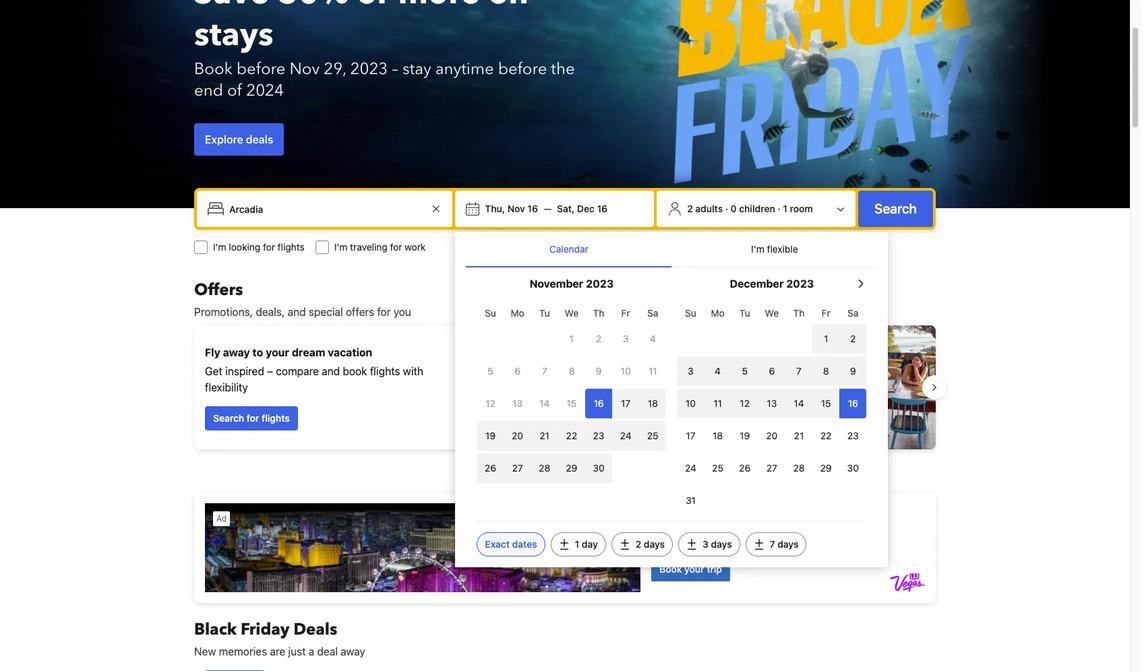Task type: locate. For each thing, give the bounding box(es) containing it.
7 right 6 checkbox
[[797, 366, 802, 377]]

29 right 28 december 2023 option
[[821, 463, 832, 474]]

0 vertical spatial 18
[[648, 398, 658, 409]]

adults
[[696, 203, 723, 215]]

6 cell
[[759, 354, 786, 387]]

13 left 14 december 2023 option on the bottom of the page
[[767, 398, 777, 409]]

20 right 19 'option'
[[512, 430, 524, 442]]

24 right 23 checkbox
[[620, 430, 632, 442]]

20 for 20 option
[[512, 430, 524, 442]]

on
[[488, 0, 529, 16]]

with
[[403, 366, 424, 378]]

mo up yet
[[711, 308, 725, 319]]

and
[[288, 306, 306, 318], [322, 366, 340, 378]]

search inside search button
[[875, 201, 917, 217]]

0 horizontal spatial 12
[[486, 398, 496, 409]]

1 horizontal spatial –
[[392, 58, 399, 80]]

0 vertical spatial 25
[[648, 430, 659, 442]]

2 8 from the left
[[824, 366, 829, 377]]

tu for november
[[540, 308, 550, 319]]

– inside fly away to your dream vacation get inspired – compare and book flights with flexibility
[[267, 366, 273, 378]]

book
[[194, 58, 233, 80]]

5 inside 5 december 2023 checkbox
[[742, 366, 748, 377]]

15 December 2023 checkbox
[[813, 389, 840, 419]]

19 for "19" checkbox
[[740, 430, 750, 442]]

20 inside cell
[[512, 430, 524, 442]]

4
[[650, 333, 656, 345], [715, 366, 721, 377]]

13 November 2023 checkbox
[[504, 389, 531, 419]]

vacation inside fly away to your dream vacation get inspired – compare and book flights with flexibility
[[328, 347, 373, 359]]

10
[[621, 366, 631, 377], [686, 398, 696, 409]]

18 for 18 option
[[648, 398, 658, 409]]

2 tu from the left
[[740, 308, 751, 319]]

0 horizontal spatial 15
[[567, 398, 577, 409]]

1 5 from the left
[[488, 366, 494, 377]]

1 horizontal spatial 5
[[742, 366, 748, 377]]

14 left 15 option
[[540, 398, 550, 409]]

tu
[[540, 308, 550, 319], [740, 308, 751, 319]]

10 inside checkbox
[[621, 366, 631, 377]]

1 vertical spatial a
[[309, 646, 315, 658]]

su for november
[[485, 308, 496, 319]]

0 horizontal spatial 5
[[488, 366, 494, 377]]

21 right the 20 option
[[794, 430, 804, 442]]

away inside black friday deals new memories are just a deal away
[[341, 646, 365, 658]]

6 left 7 option
[[769, 366, 775, 377]]

of
[[227, 80, 242, 102]]

i'm left flexible at the top right of page
[[752, 244, 765, 255]]

– inside save 30% or more on stays book before nov 29, 2023 – stay anytime before the end of 2024
[[392, 58, 399, 80]]

27 right 26 november 2023 checkbox
[[512, 463, 523, 474]]

1 horizontal spatial 19
[[740, 430, 750, 442]]

24 left 25 checkbox
[[685, 463, 697, 474]]

0 vertical spatial nov
[[290, 58, 320, 80]]

su for december
[[685, 308, 697, 319]]

1 6 from the left
[[515, 366, 521, 377]]

13 December 2023 checkbox
[[759, 389, 786, 419]]

i'm traveling for work
[[334, 242, 426, 253]]

2 up browse
[[596, 333, 602, 345]]

stay left anytime
[[403, 58, 432, 80]]

30 inside option
[[593, 463, 605, 474]]

0 horizontal spatial ·
[[726, 203, 729, 215]]

1 22 from the left
[[566, 430, 578, 442]]

before left the
[[498, 58, 547, 80]]

1 12 from the left
[[486, 398, 496, 409]]

1 horizontal spatial 29
[[821, 463, 832, 474]]

25 right 24 option
[[713, 463, 724, 474]]

fly
[[205, 347, 221, 359]]

grid
[[477, 300, 667, 484], [678, 300, 867, 516]]

sa
[[648, 308, 659, 319], [848, 308, 859, 319]]

21 inside option
[[794, 430, 804, 442]]

offers promotions, deals, and special offers for you
[[194, 279, 411, 318]]

2 21 from the left
[[794, 430, 804, 442]]

0 horizontal spatial 22
[[566, 430, 578, 442]]

21 cell
[[531, 419, 558, 451]]

2 mo from the left
[[711, 308, 725, 319]]

2 inside option
[[596, 333, 602, 345]]

30 November 2023 checkbox
[[586, 454, 613, 484]]

2 15 from the left
[[822, 398, 832, 409]]

26 left 27 checkbox
[[485, 463, 497, 474]]

1 day
[[575, 539, 598, 550]]

7 inside option
[[542, 366, 548, 377]]

1 vertical spatial search
[[213, 413, 244, 424]]

1 horizontal spatial 27
[[767, 463, 778, 474]]

2 5 from the left
[[742, 366, 748, 377]]

su
[[485, 308, 496, 319], [685, 308, 697, 319]]

1 tu from the left
[[540, 308, 550, 319]]

21 inside checkbox
[[540, 430, 550, 442]]

0 horizontal spatial 30
[[593, 463, 605, 474]]

17
[[621, 398, 631, 409], [686, 430, 696, 442]]

0 horizontal spatial sa
[[648, 308, 659, 319]]

1 left 2 checkbox
[[824, 333, 829, 345]]

1 13 from the left
[[513, 398, 523, 409]]

27 December 2023 checkbox
[[759, 454, 786, 484]]

for left 'you'
[[377, 306, 391, 318]]

1 vertical spatial flights
[[370, 366, 400, 378]]

28 for 28 december 2023 option
[[794, 463, 805, 474]]

i'm left traveling
[[334, 242, 348, 253]]

1 vertical spatial 17
[[686, 430, 696, 442]]

8 inside 8 option
[[824, 366, 829, 377]]

mo for december
[[711, 308, 725, 319]]

7 for 7 november 2023 option
[[542, 366, 548, 377]]

properties
[[620, 358, 671, 370]]

1 horizontal spatial search
[[875, 201, 917, 217]]

i'm for i'm traveling for work
[[334, 242, 348, 253]]

14 inside cell
[[794, 398, 805, 409]]

0 horizontal spatial –
[[267, 366, 273, 378]]

1 29 from the left
[[566, 463, 578, 474]]

8
[[569, 366, 575, 377], [824, 366, 829, 377]]

12 inside cell
[[740, 398, 750, 409]]

18 left "19" checkbox
[[713, 430, 723, 442]]

6 inside checkbox
[[515, 366, 521, 377]]

1 16 cell from the left
[[586, 387, 613, 419]]

5 for 5 december 2023 checkbox
[[742, 366, 748, 377]]

1 horizontal spatial 24
[[685, 463, 697, 474]]

calendar
[[550, 244, 589, 255]]

2023
[[351, 58, 388, 80], [586, 278, 614, 290], [787, 278, 814, 290]]

16 up find
[[594, 398, 604, 409]]

0 horizontal spatial 14
[[540, 398, 550, 409]]

–
[[392, 58, 399, 80], [267, 366, 273, 378]]

21 for 21 option
[[794, 430, 804, 442]]

30 December 2023 checkbox
[[840, 454, 867, 484]]

1 9 from the left
[[596, 366, 602, 377]]

0 horizontal spatial 29
[[566, 463, 578, 474]]

20
[[512, 430, 524, 442], [767, 430, 778, 442]]

26 inside cell
[[485, 463, 497, 474]]

12 right 11 december 2023 checkbox
[[740, 398, 750, 409]]

explore
[[205, 134, 243, 146]]

1 horizontal spatial and
[[322, 366, 340, 378]]

flights inside the 'search for flights' link
[[262, 413, 290, 424]]

1 26 from the left
[[485, 463, 497, 474]]

11 inside option
[[649, 366, 658, 377]]

22 for 22 option on the bottom of page
[[566, 430, 578, 442]]

progress bar
[[546, 461, 584, 466]]

1 14 from the left
[[540, 398, 550, 409]]

21 right 20 option
[[540, 430, 550, 442]]

stay down 17 november 2023 checkbox
[[619, 421, 638, 432]]

7 inside option
[[797, 366, 802, 377]]

1 vertical spatial 24
[[685, 463, 697, 474]]

8 inside checkbox
[[569, 366, 575, 377]]

th for november 2023
[[593, 308, 605, 319]]

1 28 from the left
[[539, 463, 551, 474]]

2 28 from the left
[[794, 463, 805, 474]]

su up offering
[[685, 308, 697, 319]]

save
[[194, 0, 269, 16]]

stay inside region
[[619, 421, 638, 432]]

10 November 2023 checkbox
[[613, 357, 640, 387]]

· left 0
[[726, 203, 729, 215]]

Where are you going? field
[[224, 197, 429, 221]]

24 November 2023 checkbox
[[613, 422, 640, 451]]

29 cell
[[558, 451, 586, 484]]

14
[[540, 398, 550, 409], [794, 398, 805, 409]]

0 horizontal spatial 6
[[515, 366, 521, 377]]

22 right 21 option
[[821, 430, 832, 442]]

19 inside checkbox
[[740, 430, 750, 442]]

fr up 1 "cell"
[[822, 308, 831, 319]]

0 horizontal spatial a
[[309, 646, 315, 658]]

3 inside checkbox
[[623, 333, 629, 345]]

0 horizontal spatial away
[[223, 347, 250, 359]]

fr up 3 checkbox
[[622, 308, 631, 319]]

29 for 29 option
[[566, 463, 578, 474]]

2 · from the left
[[778, 203, 781, 215]]

1 horizontal spatial 21
[[794, 430, 804, 442]]

sa for december 2023
[[848, 308, 859, 319]]

at
[[668, 374, 677, 386]]

1 27 from the left
[[512, 463, 523, 474]]

tab list
[[466, 232, 878, 269]]

9 inside cell
[[851, 366, 857, 377]]

grid for december
[[678, 300, 867, 516]]

18 down many
[[648, 398, 658, 409]]

30 for 30 december 2023 'option'
[[848, 463, 859, 474]]

flights down the compare
[[262, 413, 290, 424]]

29 inside option
[[821, 463, 832, 474]]

7 left the 8 checkbox
[[542, 366, 548, 377]]

12 for 5
[[486, 398, 496, 409]]

16 inside "16 november 2023" option
[[594, 398, 604, 409]]

1 20 from the left
[[512, 430, 524, 442]]

2 left adults
[[688, 203, 693, 215]]

and inside fly away to your dream vacation get inspired – compare and book flights with flexibility
[[322, 366, 340, 378]]

10 left many
[[621, 366, 631, 377]]

1 days from the left
[[644, 539, 665, 550]]

10 inside checkbox
[[686, 398, 696, 409]]

flights right looking
[[278, 242, 305, 253]]

0 horizontal spatial nov
[[290, 58, 320, 80]]

· right children
[[778, 203, 781, 215]]

sa up 4 november 2023 checkbox
[[648, 308, 659, 319]]

1 horizontal spatial 28
[[794, 463, 805, 474]]

6
[[515, 366, 521, 377], [769, 366, 775, 377]]

2023 right 29,
[[351, 58, 388, 80]]

1 horizontal spatial nov
[[508, 203, 525, 215]]

0 vertical spatial 3
[[623, 333, 629, 345]]

19 December 2023 checkbox
[[732, 422, 759, 451]]

21
[[540, 430, 550, 442], [794, 430, 804, 442]]

16
[[528, 203, 538, 215], [597, 203, 608, 215], [594, 398, 604, 409], [848, 398, 859, 409]]

stay
[[403, 58, 432, 80], [619, 421, 638, 432]]

find a stay link
[[582, 415, 646, 439]]

2023 inside save 30% or more on stays book before nov 29, 2023 – stay anytime before the end of 2024
[[351, 58, 388, 80]]

1 horizontal spatial 4
[[715, 366, 721, 377]]

mo up 6 november 2023 checkbox
[[511, 308, 525, 319]]

2 19 from the left
[[740, 430, 750, 442]]

1 horizontal spatial days
[[711, 539, 732, 550]]

1 horizontal spatial 6
[[769, 366, 775, 377]]

26 November 2023 checkbox
[[477, 454, 504, 484]]

0 horizontal spatial 26
[[485, 463, 497, 474]]

12 cell
[[732, 387, 759, 419]]

nov inside save 30% or more on stays book before nov 29, 2023 – stay anytime before the end of 2024
[[290, 58, 320, 80]]

11 November 2023 checkbox
[[640, 357, 667, 387]]

5 November 2023 checkbox
[[477, 357, 504, 387]]

– right inspired
[[267, 366, 273, 378]]

19 November 2023 checkbox
[[477, 422, 504, 451]]

2 16 cell from the left
[[840, 387, 867, 419]]

11 cell
[[705, 387, 732, 419]]

29
[[566, 463, 578, 474], [821, 463, 832, 474]]

fr
[[622, 308, 631, 319], [822, 308, 831, 319]]

29 inside option
[[566, 463, 578, 474]]

1 horizontal spatial your
[[608, 339, 632, 351]]

17 December 2023 checkbox
[[678, 422, 705, 451]]

17 cell
[[613, 387, 640, 419]]

0 horizontal spatial 9
[[596, 366, 602, 377]]

1 horizontal spatial vacation
[[676, 339, 721, 351]]

9 cell
[[840, 354, 867, 387]]

4 inside 4 checkbox
[[715, 366, 721, 377]]

vacation
[[676, 339, 721, 351], [328, 347, 373, 359]]

6 left 7 november 2023 option
[[515, 366, 521, 377]]

4 December 2023 checkbox
[[705, 357, 732, 387]]

1 sa from the left
[[648, 308, 659, 319]]

5 December 2023 checkbox
[[732, 357, 759, 387]]

1 November 2023 checkbox
[[558, 324, 586, 354]]

0 horizontal spatial tu
[[540, 308, 550, 319]]

i'm inside "button"
[[752, 244, 765, 255]]

10 down 'reduced'
[[686, 398, 696, 409]]

2 th from the left
[[794, 308, 805, 319]]

11 inside checkbox
[[714, 398, 722, 409]]

1 horizontal spatial we
[[765, 308, 779, 319]]

2 6 from the left
[[769, 366, 775, 377]]

advertisement region
[[194, 493, 936, 604]]

0 horizontal spatial 13
[[513, 398, 523, 409]]

1 horizontal spatial sa
[[848, 308, 859, 319]]

11 December 2023 checkbox
[[705, 389, 732, 419]]

0 horizontal spatial grid
[[477, 300, 667, 484]]

2 sa from the left
[[848, 308, 859, 319]]

1 horizontal spatial 26
[[740, 463, 751, 474]]

1 30 from the left
[[593, 463, 605, 474]]

region containing take your longest vacation yet
[[183, 320, 947, 455]]

2 fr from the left
[[822, 308, 831, 319]]

2 horizontal spatial days
[[778, 539, 799, 550]]

13 left 14 option
[[513, 398, 523, 409]]

0 horizontal spatial 25
[[648, 430, 659, 442]]

0 horizontal spatial 11
[[649, 366, 658, 377]]

28
[[539, 463, 551, 474], [794, 463, 805, 474]]

1 left take
[[570, 333, 574, 345]]

search inside the 'search for flights' link
[[213, 413, 244, 424]]

1 mo from the left
[[511, 308, 525, 319]]

1 horizontal spatial tu
[[740, 308, 751, 319]]

20 cell
[[504, 419, 531, 451]]

2 before from the left
[[498, 58, 547, 80]]

– right 29,
[[392, 58, 399, 80]]

0 horizontal spatial 27
[[512, 463, 523, 474]]

sa for november 2023
[[648, 308, 659, 319]]

14 for 14 option
[[540, 398, 550, 409]]

2 30 from the left
[[848, 463, 859, 474]]

30 cell
[[586, 451, 613, 484]]

4 inside 4 november 2023 checkbox
[[650, 333, 656, 345]]

9 right 8 option
[[851, 366, 857, 377]]

1 horizontal spatial 25
[[713, 463, 724, 474]]

2 days from the left
[[711, 539, 732, 550]]

4 November 2023 checkbox
[[640, 324, 667, 354]]

1 horizontal spatial 30
[[848, 463, 859, 474]]

1 inside button
[[783, 203, 788, 215]]

and left book
[[322, 366, 340, 378]]

15
[[567, 398, 577, 409], [822, 398, 832, 409]]

27 right 26 december 2023 checkbox
[[767, 463, 778, 474]]

1 grid from the left
[[477, 300, 667, 484]]

19 left 20 option
[[486, 430, 496, 442]]

15 right 14 option
[[567, 398, 577, 409]]

6 inside checkbox
[[769, 366, 775, 377]]

25 right 24 checkbox
[[648, 430, 659, 442]]

22 inside checkbox
[[821, 430, 832, 442]]

1 23 from the left
[[593, 430, 605, 442]]

30 inside 'option'
[[848, 463, 859, 474]]

2 December 2023 checkbox
[[840, 324, 867, 354]]

16 right 15 checkbox on the bottom right
[[848, 398, 859, 409]]

stays
[[194, 13, 274, 57]]

day
[[582, 539, 598, 550]]

17 down stays,
[[621, 398, 631, 409]]

offering
[[673, 358, 711, 370]]

0 horizontal spatial su
[[485, 308, 496, 319]]

flights left with
[[370, 366, 400, 378]]

1 horizontal spatial 8
[[824, 366, 829, 377]]

2023 right november
[[586, 278, 614, 290]]

your right take
[[608, 339, 632, 351]]

19 right 18 december 2023 option
[[740, 430, 750, 442]]

16 December 2023 checkbox
[[840, 389, 867, 419]]

th down december 2023
[[794, 308, 805, 319]]

0 horizontal spatial 20
[[512, 430, 524, 442]]

the
[[551, 58, 575, 80]]

1 horizontal spatial a
[[611, 421, 616, 432]]

sat, dec 16 button
[[552, 197, 613, 221]]

2 12 from the left
[[740, 398, 750, 409]]

23 November 2023 checkbox
[[586, 422, 613, 451]]

1 fr from the left
[[622, 308, 631, 319]]

7
[[542, 366, 548, 377], [797, 366, 802, 377], [770, 539, 776, 550]]

2 vertical spatial flights
[[262, 413, 290, 424]]

0 horizontal spatial days
[[644, 539, 665, 550]]

sa up 2 cell
[[848, 308, 859, 319]]

1 horizontal spatial 15
[[822, 398, 832, 409]]

16 right dec at the right of the page
[[597, 203, 608, 215]]

november
[[530, 278, 584, 290]]

0 horizontal spatial 3
[[623, 333, 629, 345]]

1 vertical spatial 3
[[688, 366, 694, 377]]

away right deal
[[341, 646, 365, 658]]

2 horizontal spatial 3
[[703, 539, 709, 550]]

0 vertical spatial and
[[288, 306, 306, 318]]

8 left term
[[569, 366, 575, 377]]

1 horizontal spatial 20
[[767, 430, 778, 442]]

0 vertical spatial 4
[[650, 333, 656, 345]]

away
[[223, 347, 250, 359], [341, 646, 365, 658]]

2 13 from the left
[[767, 398, 777, 409]]

15 for 15 option
[[567, 398, 577, 409]]

1 vertical spatial stay
[[619, 421, 638, 432]]

5
[[488, 366, 494, 377], [742, 366, 748, 377]]

1 8 from the left
[[569, 366, 575, 377]]

15 cell
[[813, 387, 840, 419]]

1 horizontal spatial su
[[685, 308, 697, 319]]

su up 5 checkbox
[[485, 308, 496, 319]]

1 left room
[[783, 203, 788, 215]]

1 horizontal spatial stay
[[619, 421, 638, 432]]

nov right thu, at the left of the page
[[508, 203, 525, 215]]

1 su from the left
[[485, 308, 496, 319]]

for
[[263, 242, 275, 253], [390, 242, 402, 253], [377, 306, 391, 318], [247, 413, 259, 424]]

1 we from the left
[[565, 308, 579, 319]]

for down flexibility
[[247, 413, 259, 424]]

0 horizontal spatial vacation
[[328, 347, 373, 359]]

browse
[[582, 358, 617, 370]]

your right to
[[266, 347, 289, 359]]

12 left '13 november 2023' checkbox
[[486, 398, 496, 409]]

1 horizontal spatial ·
[[778, 203, 781, 215]]

11
[[649, 366, 658, 377], [714, 398, 722, 409]]

i'm
[[334, 242, 348, 253], [752, 244, 765, 255]]

14 right '13' checkbox
[[794, 398, 805, 409]]

a right the just
[[309, 646, 315, 658]]

22 right '21 november 2023' checkbox
[[566, 430, 578, 442]]

2 26 from the left
[[740, 463, 751, 474]]

21 November 2023 checkbox
[[531, 422, 558, 451]]

13 inside cell
[[767, 398, 777, 409]]

1 December 2023 checkbox
[[813, 324, 840, 354]]

0 horizontal spatial 16 cell
[[586, 387, 613, 419]]

0 vertical spatial 24
[[620, 430, 632, 442]]

deal
[[317, 646, 338, 658]]

23 inside cell
[[593, 430, 605, 442]]

2 23 from the left
[[848, 430, 859, 442]]

progress bar inside main content
[[546, 461, 584, 466]]

i'm flexible
[[752, 244, 799, 255]]

16 cell
[[586, 387, 613, 419], [840, 387, 867, 419]]

away up inspired
[[223, 347, 250, 359]]

a right find
[[611, 421, 616, 432]]

and right deals,
[[288, 306, 306, 318]]

1 horizontal spatial 16 cell
[[840, 387, 867, 419]]

1 horizontal spatial 2023
[[586, 278, 614, 290]]

0 horizontal spatial fr
[[622, 308, 631, 319]]

0 horizontal spatial we
[[565, 308, 579, 319]]

29 right 28 november 2023 checkbox
[[566, 463, 578, 474]]

3 right at
[[688, 366, 694, 377]]

2 right day
[[636, 539, 642, 550]]

26 right 25 checkbox
[[740, 463, 751, 474]]

5 cell
[[732, 354, 759, 387]]

deals,
[[256, 306, 285, 318]]

19 cell
[[477, 419, 504, 451]]

4 right offering
[[715, 366, 721, 377]]

28 inside option
[[794, 463, 805, 474]]

15 inside checkbox
[[822, 398, 832, 409]]

0 horizontal spatial 21
[[540, 430, 550, 442]]

22 inside option
[[566, 430, 578, 442]]

9 December 2023 checkbox
[[840, 357, 867, 387]]

0 horizontal spatial stay
[[403, 58, 432, 80]]

2023 for november
[[586, 278, 614, 290]]

vacation up offering
[[676, 339, 721, 351]]

15 right 14 december 2023 option on the bottom of the page
[[822, 398, 832, 409]]

2 horizontal spatial 7
[[797, 366, 802, 377]]

mo for november
[[511, 308, 525, 319]]

12 November 2023 checkbox
[[477, 389, 504, 419]]

29,
[[324, 58, 346, 80]]

1 vertical spatial 4
[[715, 366, 721, 377]]

more
[[398, 0, 480, 16]]

3 December 2023 checkbox
[[678, 357, 705, 387]]

26 for 26 november 2023 checkbox
[[485, 463, 497, 474]]

20 December 2023 checkbox
[[759, 422, 786, 451]]

1 horizontal spatial 22
[[821, 430, 832, 442]]

main content containing offers
[[183, 279, 947, 672]]

take your longest vacation yet image
[[815, 326, 936, 450]]

1 th from the left
[[593, 308, 605, 319]]

24 for 24 checkbox
[[620, 430, 632, 442]]

5 left 6 november 2023 checkbox
[[488, 366, 494, 377]]

0 horizontal spatial 8
[[569, 366, 575, 377]]

1 horizontal spatial 13
[[767, 398, 777, 409]]

15 for 15 checkbox on the bottom right
[[822, 398, 832, 409]]

6 November 2023 checkbox
[[504, 357, 531, 387]]

17 inside cell
[[621, 398, 631, 409]]

before down stays
[[237, 58, 286, 80]]

26 December 2023 checkbox
[[732, 454, 759, 484]]

18 inside cell
[[648, 398, 658, 409]]

0 vertical spatial 10
[[621, 366, 631, 377]]

7 right 3 days
[[770, 539, 776, 550]]

30%
[[278, 0, 349, 16]]

0 vertical spatial 17
[[621, 398, 631, 409]]

3 for "3 december 2023" option
[[688, 366, 694, 377]]

5 inside 5 checkbox
[[488, 366, 494, 377]]

2 14 from the left
[[794, 398, 805, 409]]

24 inside checkbox
[[620, 430, 632, 442]]

2 20 from the left
[[767, 430, 778, 442]]

1 horizontal spatial 23
[[848, 430, 859, 442]]

for inside region
[[247, 413, 259, 424]]

24 for 24 option
[[685, 463, 697, 474]]

0 vertical spatial –
[[392, 58, 399, 80]]

0 horizontal spatial 2023
[[351, 58, 388, 80]]

17 left 18 december 2023 option
[[686, 430, 696, 442]]

29 for 29 december 2023 option
[[821, 463, 832, 474]]

2 right 1 checkbox
[[851, 333, 856, 345]]

15 inside option
[[567, 398, 577, 409]]

21 for '21 november 2023' checkbox
[[540, 430, 550, 442]]

0 horizontal spatial your
[[266, 347, 289, 359]]

11 left at
[[649, 366, 658, 377]]

28 inside checkbox
[[539, 463, 551, 474]]

region
[[183, 320, 947, 455]]

1
[[783, 203, 788, 215], [570, 333, 574, 345], [824, 333, 829, 345], [575, 539, 580, 550]]

22 November 2023 checkbox
[[558, 422, 586, 451]]

3 days from the left
[[778, 539, 799, 550]]

30 right 29 december 2023 option
[[848, 463, 859, 474]]

4 up properties
[[650, 333, 656, 345]]

days for 2 days
[[644, 539, 665, 550]]

main content
[[183, 279, 947, 672]]

0 horizontal spatial mo
[[511, 308, 525, 319]]

24 inside option
[[685, 463, 697, 474]]

26
[[485, 463, 497, 474], [740, 463, 751, 474]]

1 horizontal spatial 17
[[686, 430, 696, 442]]

0 horizontal spatial and
[[288, 306, 306, 318]]

11 right 10 checkbox
[[714, 398, 722, 409]]

30 right 29 option
[[593, 463, 605, 474]]

new
[[194, 646, 216, 658]]

2 su from the left
[[685, 308, 697, 319]]

we up 1 november 2023 option
[[565, 308, 579, 319]]

vacation up book
[[328, 347, 373, 359]]

26 for 26 december 2023 checkbox
[[740, 463, 751, 474]]

1 horizontal spatial away
[[341, 646, 365, 658]]

before
[[237, 58, 286, 80], [498, 58, 547, 80]]

0 horizontal spatial i'm
[[334, 242, 348, 253]]

memories
[[219, 646, 267, 658]]

0 horizontal spatial 10
[[621, 366, 631, 377]]

3
[[623, 333, 629, 345], [688, 366, 694, 377], [703, 539, 709, 550]]

3 right 2 option
[[623, 333, 629, 345]]

0 vertical spatial search
[[875, 201, 917, 217]]

tu down november
[[540, 308, 550, 319]]

2 22 from the left
[[821, 430, 832, 442]]

2 we from the left
[[765, 308, 779, 319]]

nov left 29,
[[290, 58, 320, 80]]

2 29 from the left
[[821, 463, 832, 474]]

1 15 from the left
[[567, 398, 577, 409]]

24 December 2023 checkbox
[[678, 454, 705, 484]]

3 inside option
[[688, 366, 694, 377]]

19 inside 'option'
[[486, 430, 496, 442]]

25 December 2023 checkbox
[[705, 454, 732, 484]]

25 November 2023 checkbox
[[640, 422, 667, 451]]

1 vertical spatial away
[[341, 646, 365, 658]]

10 December 2023 checkbox
[[678, 389, 705, 419]]

23 cell
[[586, 419, 613, 451]]

long-
[[714, 358, 740, 370]]

2 grid from the left
[[678, 300, 867, 516]]

8 right 7 option
[[824, 366, 829, 377]]

0
[[731, 203, 737, 215]]

2 9 from the left
[[851, 366, 857, 377]]

1 19 from the left
[[486, 430, 496, 442]]

1 21 from the left
[[540, 430, 550, 442]]



Task type: vqa. For each thing, say whether or not it's contained in the screenshot.
at
yes



Task type: describe. For each thing, give the bounding box(es) containing it.
18 November 2023 checkbox
[[640, 389, 667, 419]]

29 December 2023 checkbox
[[813, 454, 840, 484]]

flights inside fly away to your dream vacation get inspired – compare and book flights with flexibility
[[370, 366, 400, 378]]

offers
[[346, 306, 375, 318]]

search for search for flights
[[213, 413, 244, 424]]

2 inside checkbox
[[851, 333, 856, 345]]

8 cell
[[813, 354, 840, 387]]

fly away to your dream vacation get inspired – compare and book flights with flexibility
[[205, 347, 424, 394]]

9 for '9' option
[[851, 366, 857, 377]]

16 inside the 16 december 2023 option
[[848, 398, 859, 409]]

24 cell
[[613, 419, 640, 451]]

explore deals link
[[194, 123, 284, 156]]

12 December 2023 checkbox
[[732, 389, 759, 419]]

inspired
[[225, 366, 264, 378]]

monthly
[[582, 390, 621, 402]]

and inside offers promotions, deals, and special offers for you
[[288, 306, 306, 318]]

17 for 17 november 2023 checkbox
[[621, 398, 631, 409]]

i'm for i'm flexible
[[752, 244, 765, 255]]

27 November 2023 checkbox
[[504, 454, 531, 484]]

31
[[686, 495, 696, 507]]

a inside black friday deals new memories are just a deal away
[[309, 646, 315, 658]]

30 for 30 option
[[593, 463, 605, 474]]

2024
[[246, 80, 284, 102]]

anytime
[[436, 58, 494, 80]]

room
[[790, 203, 813, 215]]

20 November 2023 checkbox
[[504, 422, 531, 451]]

10 cell
[[678, 387, 705, 419]]

23 December 2023 checkbox
[[840, 422, 867, 451]]

3 cell
[[678, 354, 705, 387]]

for right looking
[[263, 242, 275, 253]]

i'm looking for flights
[[213, 242, 305, 253]]

—
[[544, 203, 552, 215]]

save 30% or more on stays book before nov 29, 2023 – stay anytime before the end of 2024
[[194, 0, 575, 102]]

3 days
[[703, 539, 732, 550]]

dec
[[577, 203, 595, 215]]

14 for 14 december 2023 option on the bottom of the page
[[794, 398, 805, 409]]

2 cell
[[840, 322, 867, 354]]

th for december 2023
[[794, 308, 805, 319]]

i'm
[[213, 242, 226, 253]]

dates
[[513, 539, 537, 550]]

you
[[394, 306, 411, 318]]

23 for 23 checkbox
[[593, 430, 605, 442]]

deals
[[246, 134, 273, 146]]

flexible
[[767, 244, 799, 255]]

21 December 2023 checkbox
[[786, 422, 813, 451]]

compare
[[276, 366, 319, 378]]

thu, nov 16 button
[[480, 197, 544, 221]]

a inside region
[[611, 421, 616, 432]]

sat,
[[557, 203, 575, 215]]

deals
[[294, 619, 337, 642]]

8 November 2023 checkbox
[[558, 357, 586, 387]]

6 for 6 checkbox
[[769, 366, 775, 377]]

or
[[357, 0, 390, 16]]

1 inside checkbox
[[824, 333, 829, 345]]

yet
[[723, 339, 740, 351]]

2 adults · 0 children · 1 room button
[[663, 196, 851, 222]]

27 cell
[[504, 451, 531, 484]]

14 cell
[[786, 387, 813, 419]]

14 November 2023 checkbox
[[531, 389, 558, 419]]

3 November 2023 checkbox
[[613, 324, 640, 354]]

11 for 11 december 2023 checkbox
[[714, 398, 722, 409]]

fr for november 2023
[[622, 308, 631, 319]]

november 2023
[[530, 278, 614, 290]]

15 November 2023 checkbox
[[558, 389, 586, 419]]

stay inside save 30% or more on stays book before nov 29, 2023 – stay anytime before the end of 2024
[[403, 58, 432, 80]]

13 for '13 november 2023' checkbox
[[513, 398, 523, 409]]

days for 3 days
[[711, 539, 732, 550]]

fr for december 2023
[[822, 308, 831, 319]]

10 for 10 checkbox
[[686, 398, 696, 409]]

20 for the 20 option
[[767, 430, 778, 442]]

1 before from the left
[[237, 58, 286, 80]]

29 November 2023 checkbox
[[558, 454, 586, 484]]

looking
[[229, 242, 261, 253]]

27 inside cell
[[512, 463, 523, 474]]

22 cell
[[558, 419, 586, 451]]

18 cell
[[640, 387, 667, 419]]

stays,
[[607, 374, 636, 386]]

we for december
[[765, 308, 779, 319]]

children
[[740, 203, 776, 215]]

work
[[405, 242, 426, 253]]

your inside fly away to your dream vacation get inspired – compare and book flights with flexibility
[[266, 347, 289, 359]]

1 horizontal spatial 7
[[770, 539, 776, 550]]

thu,
[[485, 203, 505, 215]]

2 adults · 0 children · 1 room
[[688, 203, 813, 215]]

1 inside option
[[570, 333, 574, 345]]

12 for 11
[[740, 398, 750, 409]]

11 for 11 november 2023 option
[[649, 366, 658, 377]]

tu for december
[[740, 308, 751, 319]]

search button
[[859, 191, 934, 227]]

explore deals
[[205, 134, 273, 146]]

black
[[194, 619, 237, 642]]

find a stay
[[590, 421, 638, 432]]

22 December 2023 checkbox
[[813, 422, 840, 451]]

28 for 28 november 2023 checkbox
[[539, 463, 551, 474]]

9 November 2023 checkbox
[[586, 357, 613, 387]]

flexibility
[[205, 382, 248, 394]]

7 cell
[[786, 354, 813, 387]]

december 2023
[[730, 278, 814, 290]]

2 vertical spatial 3
[[703, 539, 709, 550]]

13 cell
[[759, 387, 786, 419]]

7 days
[[770, 539, 799, 550]]

1 cell
[[813, 322, 840, 354]]

rates.
[[624, 390, 651, 402]]

take
[[582, 339, 606, 351]]

2 27 from the left
[[767, 463, 778, 474]]

black friday deals new memories are just a deal away
[[194, 619, 365, 658]]

23 for 23 december 2023 checkbox
[[848, 430, 859, 442]]

dream
[[292, 347, 325, 359]]

grid for november
[[477, 300, 667, 484]]

calendar button
[[466, 232, 672, 267]]

7 December 2023 checkbox
[[786, 357, 813, 387]]

for left work
[[390, 242, 402, 253]]

28 cell
[[531, 451, 558, 484]]

0 vertical spatial flights
[[278, 242, 305, 253]]

end
[[194, 80, 223, 102]]

1 vertical spatial 25
[[713, 463, 724, 474]]

22 for 22 december 2023 checkbox
[[821, 430, 832, 442]]

2 days
[[636, 539, 665, 550]]

search for flights link
[[205, 407, 298, 431]]

16 left —
[[528, 203, 538, 215]]

to
[[253, 347, 263, 359]]

december
[[730, 278, 784, 290]]

offers
[[194, 279, 243, 302]]

book
[[343, 366, 367, 378]]

friday
[[241, 619, 290, 642]]

tab list containing calendar
[[466, 232, 878, 269]]

your inside take your longest vacation yet browse properties offering long- term stays, many at reduced monthly rates.
[[608, 339, 632, 351]]

fly away to your dream vacation image
[[455, 341, 549, 435]]

get
[[205, 366, 223, 378]]

many
[[639, 374, 665, 386]]

8 for 8 option
[[824, 366, 829, 377]]

31 December 2023 checkbox
[[678, 486, 705, 516]]

for inside offers promotions, deals, and special offers for you
[[377, 306, 391, 318]]

special
[[309, 306, 343, 318]]

just
[[288, 646, 306, 658]]

are
[[270, 646, 286, 658]]

i'm flexible button
[[672, 232, 878, 267]]

we for november
[[565, 308, 579, 319]]

days for 7 days
[[778, 539, 799, 550]]

16 November 2023 checkbox
[[586, 389, 613, 419]]

2023 for december
[[787, 278, 814, 290]]

4 for 4 november 2023 checkbox
[[650, 333, 656, 345]]

vacation inside take your longest vacation yet browse properties offering long- term stays, many at reduced monthly rates.
[[676, 339, 721, 351]]

25 cell
[[640, 419, 667, 451]]

7 for 7 option
[[797, 366, 802, 377]]

promotions,
[[194, 306, 253, 318]]

away inside fly away to your dream vacation get inspired – compare and book flights with flexibility
[[223, 347, 250, 359]]

6 December 2023 checkbox
[[759, 357, 786, 387]]

exact dates
[[485, 539, 537, 550]]

3 for 3 checkbox
[[623, 333, 629, 345]]

9 for 9 option
[[596, 366, 602, 377]]

10 for 10 november 2023 checkbox
[[621, 366, 631, 377]]

reduced
[[680, 374, 720, 386]]

14 December 2023 checkbox
[[786, 389, 813, 419]]

4 cell
[[705, 354, 732, 387]]

2 November 2023 checkbox
[[586, 324, 613, 354]]

19 for 19 'option'
[[486, 430, 496, 442]]

28 November 2023 checkbox
[[531, 454, 558, 484]]

search for search
[[875, 201, 917, 217]]

2 inside button
[[688, 203, 693, 215]]

term
[[582, 374, 604, 386]]

1 vertical spatial nov
[[508, 203, 525, 215]]

exact
[[485, 539, 510, 550]]

1 · from the left
[[726, 203, 729, 215]]

13 for '13' checkbox
[[767, 398, 777, 409]]

18 for 18 december 2023 option
[[713, 430, 723, 442]]

17 for 17 checkbox
[[686, 430, 696, 442]]

8 December 2023 checkbox
[[813, 357, 840, 387]]

28 December 2023 checkbox
[[786, 454, 813, 484]]

4 for 4 checkbox
[[715, 366, 721, 377]]

8 for the 8 checkbox
[[569, 366, 575, 377]]

17 November 2023 checkbox
[[613, 389, 640, 419]]

thu, nov 16 — sat, dec 16
[[485, 203, 608, 215]]

5 for 5 checkbox
[[488, 366, 494, 377]]

18 December 2023 checkbox
[[705, 422, 732, 451]]

26 cell
[[477, 451, 504, 484]]

25 inside cell
[[648, 430, 659, 442]]

1 left day
[[575, 539, 580, 550]]

find
[[590, 421, 609, 432]]

7 November 2023 checkbox
[[531, 357, 558, 387]]

longest
[[634, 339, 674, 351]]

traveling
[[350, 242, 388, 253]]

6 for 6 november 2023 checkbox
[[515, 366, 521, 377]]

search for flights
[[213, 413, 290, 424]]



